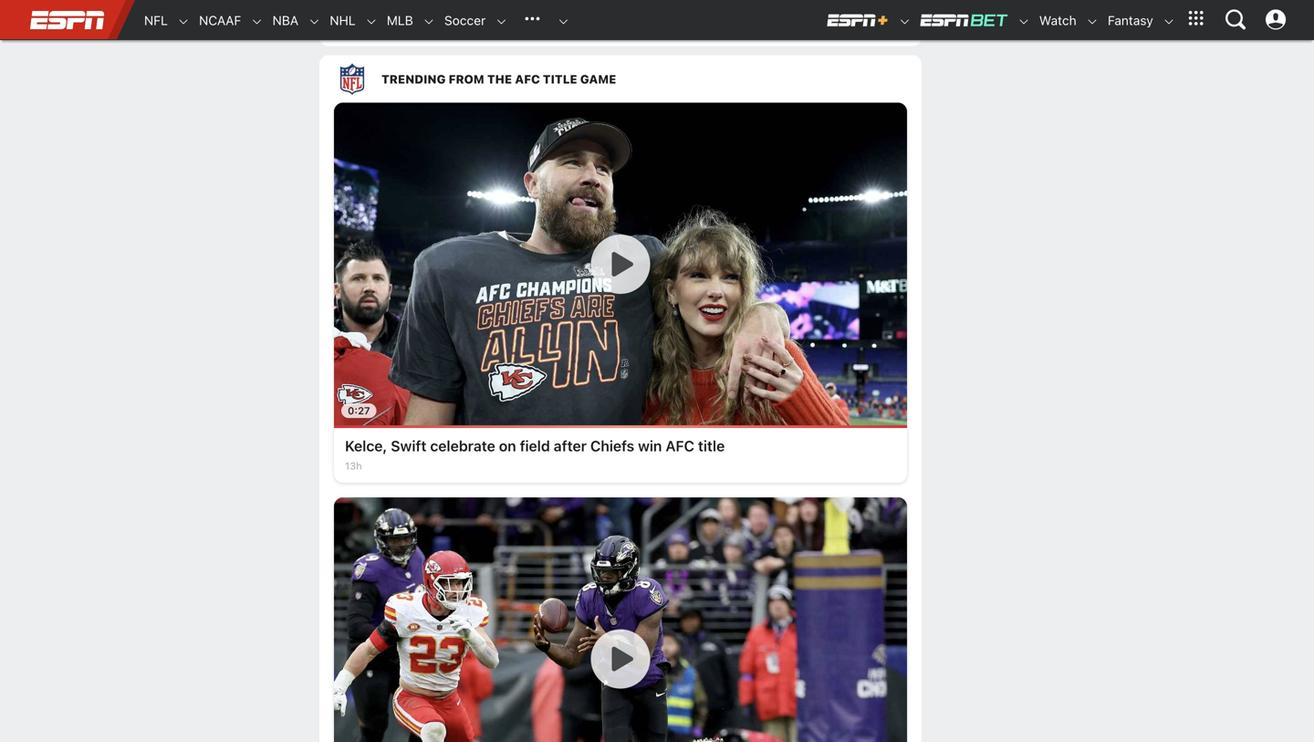 Task type: vqa. For each thing, say whether or not it's contained in the screenshot.
OTT
no



Task type: locate. For each thing, give the bounding box(es) containing it.
title
[[698, 437, 725, 455]]

13h
[[345, 460, 362, 472]]

ncaaf
[[199, 13, 241, 28]]

afc right the
[[515, 72, 540, 86]]

after
[[554, 437, 587, 455]]

kelce, swift celebrate on field after chiefs win afc title
[[345, 437, 725, 455]]

nhl
[[330, 13, 356, 28]]

title
[[543, 72, 578, 86]]

from
[[449, 72, 485, 86]]

0 horizontal spatial afc
[[515, 72, 540, 86]]

game
[[580, 72, 617, 86]]

afc
[[515, 72, 540, 86], [666, 437, 695, 455]]

1 vertical spatial afc
[[666, 437, 695, 455]]

trending from the afc title game
[[382, 72, 617, 86]]

afc right win
[[666, 437, 695, 455]]

mlb
[[387, 13, 413, 28]]

0 vertical spatial afc
[[515, 72, 540, 86]]

fantasy
[[1108, 13, 1154, 28]]

1 horizontal spatial afc
[[666, 437, 695, 455]]

14h
[[345, 9, 362, 21]]

fantasy link
[[1099, 1, 1154, 40]]

on
[[499, 437, 516, 455]]

ncaaf link
[[190, 1, 241, 40]]

trending
[[382, 72, 446, 86]]

celebrate
[[430, 437, 495, 455]]



Task type: describe. For each thing, give the bounding box(es) containing it.
0:27
[[348, 405, 370, 417]]

kelce,
[[345, 437, 387, 455]]

field
[[520, 437, 550, 455]]

nba link
[[263, 1, 299, 40]]

chiefs
[[591, 437, 635, 455]]

watch link
[[1030, 1, 1077, 40]]

mlb link
[[378, 1, 413, 40]]

watch
[[1040, 13, 1077, 28]]

soccer
[[444, 13, 486, 28]]

swift
[[391, 437, 427, 455]]

nhl link
[[321, 1, 356, 40]]

nba
[[273, 13, 299, 28]]

soccer link
[[435, 1, 486, 40]]

nfl link
[[135, 1, 168, 40]]

the
[[487, 72, 512, 86]]

nfl
[[144, 13, 168, 28]]

win
[[638, 437, 662, 455]]



